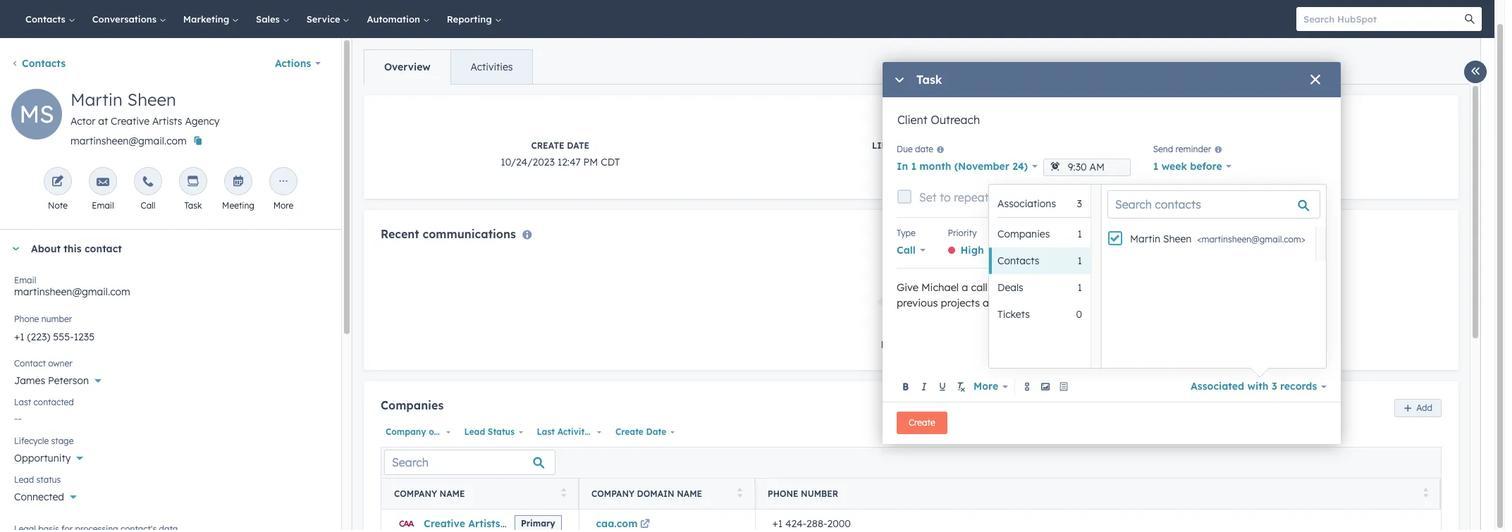 Task type: locate. For each thing, give the bounding box(es) containing it.
0 vertical spatial companies
[[998, 228, 1051, 241]]

1 vertical spatial last activity date
[[537, 427, 613, 437]]

0 vertical spatial lifecycle
[[872, 140, 920, 151]]

more image
[[277, 176, 290, 189]]

associated with 3 records button
[[1191, 377, 1327, 397]]

3 up assigned
[[1077, 197, 1083, 210]]

1 vertical spatial call
[[897, 244, 916, 257]]

0 vertical spatial phone
[[14, 314, 39, 324]]

0 horizontal spatial sheen
[[127, 89, 176, 110]]

met.
[[1201, 281, 1223, 294]]

none button
[[1017, 240, 1052, 260]]

1 vertical spatial companies
[[381, 399, 444, 413]]

0 vertical spatial last
[[1216, 140, 1238, 151]]

about this contact
[[31, 243, 122, 255]]

design
[[1116, 281, 1148, 294]]

0 horizontal spatial press to sort. element
[[561, 488, 566, 500]]

1 vertical spatial lifecycle
[[14, 436, 49, 446]]

0 horizontal spatial phone
[[14, 314, 39, 324]]

lifecycle up "in"
[[872, 140, 920, 151]]

james peterson down contact owner
[[14, 375, 89, 387]]

to right call
[[991, 281, 1001, 294]]

caret image
[[11, 247, 20, 251]]

to right set
[[940, 190, 951, 204]]

1 horizontal spatial lifecycle
[[872, 140, 920, 151]]

0 horizontal spatial to
[[940, 190, 951, 204]]

company up caa.com
[[592, 489, 635, 500]]

1 right "in"
[[912, 160, 917, 173]]

actions button
[[266, 49, 330, 78]]

company for company domain name
[[592, 489, 635, 500]]

stage
[[923, 140, 951, 151]]

task
[[917, 73, 943, 87], [184, 200, 202, 211]]

12:47
[[558, 156, 581, 169]]

artists up call 'image'
[[152, 115, 182, 128]]

1 week before button
[[1154, 157, 1232, 176]]

press to sort. image
[[1424, 488, 1429, 498]]

search image
[[1466, 14, 1476, 24]]

opportunity inside lifecycle stage opportunity
[[883, 156, 940, 169]]

0 horizontal spatial agency
[[185, 115, 220, 128]]

last activity date button
[[532, 423, 613, 441]]

martinsheen@gmail.com down "at"
[[71, 135, 187, 147]]

1 right the his
[[1078, 281, 1083, 294]]

3 right the with
[[1272, 380, 1278, 393]]

1 horizontal spatial activity
[[1241, 140, 1284, 151]]

0
[[1077, 308, 1083, 321]]

1 horizontal spatial james peterson button
[[1075, 240, 1164, 260]]

press to sort. image for company domain name
[[737, 488, 743, 498]]

task right minimize dialog 'icon'
[[917, 73, 943, 87]]

2 horizontal spatial last
[[1216, 140, 1238, 151]]

1 horizontal spatial peterson
[[1111, 244, 1154, 257]]

0 horizontal spatial owner
[[48, 358, 72, 369]]

make
[[1004, 281, 1031, 294]]

last inside popup button
[[537, 427, 555, 437]]

0 horizontal spatial 3
[[1077, 197, 1083, 210]]

0 vertical spatial peterson
[[1111, 244, 1154, 257]]

james peterson button up last contacted text box
[[14, 367, 327, 390]]

email down email icon
[[92, 200, 114, 211]]

actions
[[275, 57, 311, 70]]

lifecycle
[[872, 140, 920, 151], [14, 436, 49, 446]]

press to sort. image
[[561, 488, 566, 498], [737, 488, 743, 498]]

owner inside popup button
[[429, 427, 455, 437]]

2 press to sort. image from the left
[[737, 488, 743, 498]]

1 vertical spatial last
[[14, 397, 31, 408]]

martin sheen <martinsheen@gmail.com>
[[1131, 232, 1306, 245]]

1 horizontal spatial call
[[897, 244, 916, 257]]

<martinsheen@gmail.com>
[[1198, 234, 1306, 244]]

1 horizontal spatial creative
[[424, 518, 465, 530]]

press to sort. element for company domain name
[[737, 488, 743, 500]]

actor
[[71, 115, 95, 128]]

martinsheen@gmail.com up number
[[14, 286, 130, 298]]

more button
[[971, 377, 1011, 397]]

1 vertical spatial phone
[[768, 489, 799, 500]]

creative artists agency link
[[424, 518, 540, 530]]

activity right 'reminder'
[[1241, 140, 1284, 151]]

owner right contact
[[48, 358, 72, 369]]

lifecycle inside lifecycle stage opportunity
[[872, 140, 920, 151]]

type
[[897, 228, 916, 238]]

24)
[[1013, 160, 1028, 173]]

0 horizontal spatial lifecycle
[[14, 436, 49, 446]]

james down assigned
[[1075, 244, 1107, 257]]

martin right assigned to
[[1131, 232, 1161, 245]]

reporting link
[[439, 0, 510, 38]]

with
[[1248, 380, 1269, 393]]

0 vertical spatial martinsheen@gmail.com
[[71, 135, 187, 147]]

1 week before
[[1154, 160, 1223, 173]]

last activity date up before
[[1216, 140, 1309, 151]]

1 left week
[[1154, 160, 1159, 173]]

company owner
[[386, 427, 455, 437]]

artists inside martin sheen actor at creative artists agency
[[152, 115, 182, 128]]

sales
[[256, 13, 283, 25]]

0 vertical spatial last activity date
[[1216, 140, 1309, 151]]

add
[[1417, 402, 1433, 413]]

create
[[531, 140, 565, 151], [909, 418, 936, 428], [616, 427, 644, 437]]

Last contacted text field
[[14, 406, 327, 428]]

0 vertical spatial agency
[[185, 115, 220, 128]]

1 vertical spatial more
[[974, 380, 999, 393]]

phone for phone number
[[768, 489, 799, 500]]

peterson for contact owner
[[48, 375, 89, 387]]

james down contact
[[14, 375, 45, 387]]

0 horizontal spatial call
[[141, 200, 156, 211]]

note
[[48, 200, 68, 211]]

task down task image
[[184, 200, 202, 211]]

last left 'contacted'
[[14, 397, 31, 408]]

associated with 3 records
[[1191, 380, 1318, 393]]

0 horizontal spatial james peterson button
[[14, 367, 327, 390]]

2 press to sort. element from the left
[[737, 488, 743, 500]]

creative right "at"
[[111, 115, 150, 128]]

marketing
[[183, 13, 232, 25]]

0 vertical spatial creative
[[111, 115, 150, 128]]

activities.
[[898, 339, 942, 351]]

0 vertical spatial opportunity
[[883, 156, 940, 169]]

1 vertical spatial owner
[[429, 427, 455, 437]]

navigation
[[364, 49, 534, 85]]

1 vertical spatial activity
[[558, 427, 590, 437]]

press to sort. element for phone number
[[1424, 488, 1429, 500]]

peterson up 'contacted'
[[48, 375, 89, 387]]

1 horizontal spatial agency
[[504, 518, 540, 530]]

lead inside "popup button"
[[464, 427, 485, 437]]

Title text field
[[897, 111, 1327, 140]]

call down call 'image'
[[141, 200, 156, 211]]

0 vertical spatial owner
[[48, 358, 72, 369]]

1 vertical spatial james peterson
[[14, 375, 89, 387]]

0 horizontal spatial last activity date
[[537, 427, 613, 437]]

about
[[31, 243, 61, 255]]

call
[[972, 281, 988, 294]]

1 for companies
[[1078, 228, 1083, 241]]

company inside popup button
[[386, 427, 426, 437]]

create inside button
[[909, 418, 936, 428]]

1 vertical spatial to
[[1114, 228, 1122, 238]]

none
[[1017, 244, 1043, 257]]

phone left number
[[14, 314, 39, 324]]

0 vertical spatial james
[[1075, 244, 1107, 257]]

martin
[[71, 89, 123, 110], [1131, 232, 1161, 245]]

create for create
[[909, 418, 936, 428]]

0 horizontal spatial activity
[[558, 427, 590, 437]]

last right status
[[537, 427, 555, 437]]

service
[[307, 13, 343, 25]]

no activities. alert
[[381, 258, 1442, 353]]

sheen
[[127, 89, 176, 110], [1164, 232, 1192, 245]]

opportunity
[[883, 156, 940, 169], [14, 452, 71, 465]]

0 vertical spatial activity
[[1241, 140, 1284, 151]]

creative inside martin sheen actor at creative artists agency
[[111, 115, 150, 128]]

2000
[[828, 518, 851, 530]]

company up company name on the left of the page
[[386, 427, 426, 437]]

2 vertical spatial to
[[991, 281, 1001, 294]]

lifecycle left stage
[[14, 436, 49, 446]]

2 vertical spatial last
[[537, 427, 555, 437]]

1 horizontal spatial sheen
[[1164, 232, 1192, 245]]

martin inside martin sheen actor at creative artists agency
[[71, 89, 123, 110]]

james peterson button
[[1075, 240, 1164, 260], [14, 367, 327, 390]]

1 horizontal spatial lead
[[464, 427, 485, 437]]

0 horizontal spatial email
[[14, 275, 36, 286]]

0 horizontal spatial creative
[[111, 115, 150, 128]]

2 horizontal spatial press to sort. element
[[1424, 488, 1429, 500]]

3 press to sort. element from the left
[[1424, 488, 1429, 500]]

last activity date left create date
[[537, 427, 613, 437]]

sheen for martin sheen actor at creative artists agency
[[127, 89, 176, 110]]

1 horizontal spatial owner
[[429, 427, 455, 437]]

create inside create date 10/24/2023 12:47 pm cdt
[[531, 140, 565, 151]]

0 vertical spatial more
[[273, 200, 294, 211]]

3
[[1077, 197, 1083, 210], [1272, 380, 1278, 393]]

call
[[141, 200, 156, 211], [897, 244, 916, 257]]

0 horizontal spatial press to sort. image
[[561, 488, 566, 498]]

james peterson for to
[[1075, 244, 1154, 257]]

phone number
[[14, 314, 72, 324]]

lead for lead status
[[14, 475, 34, 485]]

email image
[[97, 176, 109, 189]]

0 vertical spatial contacts
[[25, 13, 68, 25]]

0 vertical spatial contacts link
[[17, 0, 84, 38]]

opportunity down due date
[[883, 156, 940, 169]]

lead up connected
[[14, 475, 34, 485]]

meeting image
[[232, 176, 245, 189]]

martin up "at"
[[71, 89, 123, 110]]

martinsheen@gmail.com
[[71, 135, 187, 147], [14, 286, 130, 298]]

minimize dialog image
[[894, 75, 906, 86]]

date inside last activity date popup button
[[593, 427, 613, 437]]

creative
[[1074, 281, 1113, 294]]

1 horizontal spatial to
[[991, 281, 1001, 294]]

repeat
[[954, 190, 989, 204]]

last
[[1216, 140, 1238, 151], [14, 397, 31, 408], [537, 427, 555, 437]]

last up before
[[1216, 140, 1238, 151]]

1 vertical spatial martinsheen@gmail.com
[[14, 286, 130, 298]]

0 horizontal spatial last
[[14, 397, 31, 408]]

martin for martin sheen actor at creative artists agency
[[71, 89, 123, 110]]

link opens in a new window image
[[640, 520, 650, 530], [640, 520, 650, 530]]

james peterson button down assigned to
[[1075, 240, 1164, 260]]

company left name
[[394, 489, 437, 500]]

press to sort. element
[[561, 488, 566, 500], [737, 488, 743, 500], [1424, 488, 1429, 500]]

recent
[[381, 227, 419, 241]]

peterson up design
[[1111, 244, 1154, 257]]

owner up search search field
[[429, 427, 455, 437]]

connected
[[14, 491, 64, 504]]

create date 10/24/2023 12:47 pm cdt
[[501, 140, 620, 169]]

email for email
[[92, 200, 114, 211]]

more
[[273, 200, 294, 211], [974, 380, 999, 393]]

0 horizontal spatial lead
[[14, 475, 34, 485]]

phone up +1 in the bottom of the page
[[768, 489, 799, 500]]

1 horizontal spatial companies
[[998, 228, 1051, 241]]

companies up none
[[998, 228, 1051, 241]]

james
[[1075, 244, 1107, 257], [14, 375, 45, 387]]

0 vertical spatial sheen
[[127, 89, 176, 110]]

1 vertical spatial email
[[14, 275, 36, 286]]

0 horizontal spatial opportunity
[[14, 452, 71, 465]]

needs
[[1151, 281, 1180, 294]]

opportunity down lifecycle stage
[[14, 452, 71, 465]]

0 horizontal spatial task
[[184, 200, 202, 211]]

1 horizontal spatial last
[[537, 427, 555, 437]]

1 horizontal spatial more
[[974, 380, 999, 393]]

1 horizontal spatial martin
[[1131, 232, 1161, 245]]

creative down name
[[424, 518, 465, 530]]

assigned
[[1075, 228, 1111, 238]]

1 horizontal spatial james peterson
[[1075, 244, 1154, 257]]

create inside popup button
[[616, 427, 644, 437]]

0 horizontal spatial more
[[273, 200, 294, 211]]

contacted
[[34, 397, 74, 408]]

email down caret image
[[14, 275, 36, 286]]

1 horizontal spatial 3
[[1272, 380, 1278, 393]]

james peterson button for contact owner
[[14, 367, 327, 390]]

2 vertical spatial contacts
[[998, 255, 1040, 267]]

1 press to sort. element from the left
[[561, 488, 566, 500]]

0 vertical spatial lead
[[464, 427, 485, 437]]

call inside popup button
[[897, 244, 916, 257]]

press to sort. image right name
[[737, 488, 743, 498]]

artists left "primary"
[[468, 518, 501, 530]]

to for set
[[940, 190, 951, 204]]

activity left create date
[[558, 427, 590, 437]]

month
[[920, 160, 952, 173]]

press to sort. image down last activity date popup button
[[561, 488, 566, 498]]

connected button
[[14, 483, 327, 506]]

assigned to
[[1075, 228, 1122, 238]]

task image
[[187, 176, 200, 189]]

1 horizontal spatial artists
[[468, 518, 501, 530]]

1 horizontal spatial james
[[1075, 244, 1107, 257]]

1 up creative at the right of page
[[1078, 255, 1083, 267]]

automation link
[[359, 0, 439, 38]]

0 horizontal spatial james
[[14, 375, 45, 387]]

1 vertical spatial artists
[[468, 518, 501, 530]]

call down type
[[897, 244, 916, 257]]

status
[[488, 427, 515, 437]]

0 vertical spatial james peterson
[[1075, 244, 1154, 257]]

to right assigned
[[1114, 228, 1122, 238]]

1 horizontal spatial press to sort. element
[[737, 488, 743, 500]]

phone number
[[768, 489, 839, 500]]

0 vertical spatial artists
[[152, 115, 182, 128]]

lead for lead status
[[464, 427, 485, 437]]

1 horizontal spatial press to sort. image
[[737, 488, 743, 498]]

0 vertical spatial to
[[940, 190, 951, 204]]

1 vertical spatial peterson
[[48, 375, 89, 387]]

1 vertical spatial lead
[[14, 475, 34, 485]]

james peterson down assigned to
[[1075, 244, 1154, 257]]

1 vertical spatial martin
[[1131, 232, 1161, 245]]

stage
[[51, 436, 74, 446]]

1 vertical spatial agency
[[504, 518, 540, 530]]

Search contacts search field
[[1108, 190, 1321, 219]]

company owner button
[[381, 423, 455, 441]]

2 horizontal spatial create
[[909, 418, 936, 428]]

pm
[[584, 156, 598, 169]]

create for create date 10/24/2023 12:47 pm cdt
[[531, 140, 565, 151]]

owner for company owner
[[429, 427, 455, 437]]

search button
[[1459, 7, 1483, 31]]

email inside email martinsheen@gmail.com
[[14, 275, 36, 286]]

companies
[[998, 228, 1051, 241], [381, 399, 444, 413]]

1 press to sort. image from the left
[[561, 488, 566, 498]]

2 horizontal spatial to
[[1114, 228, 1122, 238]]

0 vertical spatial call
[[141, 200, 156, 211]]

0 vertical spatial email
[[92, 200, 114, 211]]

as
[[983, 296, 995, 310]]

create button
[[897, 412, 948, 435]]

1 vertical spatial contacts
[[22, 57, 66, 70]]

sheen inside martin sheen actor at creative artists agency
[[127, 89, 176, 110]]

0 horizontal spatial martin
[[71, 89, 123, 110]]

a
[[962, 281, 969, 294]]

0 vertical spatial james peterson button
[[1075, 240, 1164, 260]]

1 horizontal spatial create
[[616, 427, 644, 437]]

1 right none popup button
[[1078, 228, 1083, 241]]

0 horizontal spatial artists
[[152, 115, 182, 128]]

1 horizontal spatial opportunity
[[883, 156, 940, 169]]

lead left status
[[464, 427, 485, 437]]

424-
[[786, 518, 807, 530]]

artists
[[152, 115, 182, 128], [468, 518, 501, 530]]

james peterson
[[1075, 244, 1154, 257], [14, 375, 89, 387]]

companies up company owner popup button at the left
[[381, 399, 444, 413]]

last activity date
[[1216, 140, 1309, 151], [537, 427, 613, 437]]

0 horizontal spatial james peterson
[[14, 375, 89, 387]]



Task type: vqa. For each thing, say whether or not it's contained in the screenshot.
&
no



Task type: describe. For each thing, give the bounding box(es) containing it.
james for contact owner
[[14, 375, 45, 387]]

him
[[1265, 281, 1283, 294]]

opportunity button
[[14, 444, 327, 468]]

3 inside popup button
[[1272, 380, 1278, 393]]

sure
[[1034, 281, 1054, 294]]

last activity date inside popup button
[[537, 427, 613, 437]]

call button
[[897, 240, 926, 260]]

lifecycle for lifecycle stage opportunity
[[872, 140, 920, 151]]

activity inside last activity date popup button
[[558, 427, 590, 437]]

high button
[[948, 240, 994, 260]]

service link
[[298, 0, 359, 38]]

no activities.
[[881, 339, 942, 351]]

this
[[64, 243, 82, 255]]

call image
[[142, 176, 154, 189]]

1 horizontal spatial task
[[917, 73, 943, 87]]

contact owner
[[14, 358, 72, 369]]

previous
[[897, 296, 938, 310]]

1 inside 1 week before popup button
[[1154, 160, 1159, 173]]

automation
[[367, 13, 423, 25]]

1 horizontal spatial last activity date
[[1216, 140, 1309, 151]]

domain
[[637, 489, 675, 500]]

his
[[1057, 281, 1071, 294]]

create for create date
[[616, 427, 644, 437]]

close dialog image
[[1311, 75, 1322, 86]]

Phone number text field
[[14, 322, 327, 351]]

Search HubSpot search field
[[1297, 7, 1470, 31]]

set
[[920, 190, 937, 204]]

caa.com
[[596, 518, 638, 530]]

michael
[[922, 281, 959, 294]]

martin sheen actor at creative artists agency
[[71, 89, 220, 128]]

+1 424-288-2000
[[773, 518, 851, 530]]

give
[[897, 281, 919, 294]]

0 vertical spatial 3
[[1077, 197, 1083, 210]]

due date
[[897, 144, 934, 154]]

projects
[[941, 296, 980, 310]]

date inside create date 10/24/2023 12:47 pm cdt
[[567, 140, 590, 151]]

(november
[[955, 160, 1010, 173]]

activities link
[[450, 50, 533, 84]]

email for email martinsheen@gmail.com
[[14, 275, 36, 286]]

peterson for assigned to
[[1111, 244, 1154, 257]]

james peterson button for assigned to
[[1075, 240, 1164, 260]]

are
[[1183, 281, 1198, 294]]

opportunity inside "popup button"
[[14, 452, 71, 465]]

create date
[[616, 427, 667, 437]]

note image
[[51, 176, 64, 189]]

lifecycle for lifecycle stage
[[14, 436, 49, 446]]

set to repeat
[[920, 190, 989, 204]]

recent communications
[[381, 227, 516, 241]]

last contacted
[[14, 397, 74, 408]]

lifecycle stage
[[14, 436, 74, 446]]

company domain name
[[592, 489, 703, 500]]

HH:MM text field
[[1044, 159, 1131, 176]]

marketing link
[[175, 0, 248, 38]]

cdt
[[601, 156, 620, 169]]

martin for martin sheen <martinsheen@gmail.com>
[[1131, 232, 1161, 245]]

1 for contacts
[[1078, 255, 1083, 267]]

reporting
[[447, 13, 495, 25]]

high
[[961, 244, 984, 257]]

1 inside in 1 month (november 24) popup button
[[912, 160, 917, 173]]

10/24/2023
[[501, 156, 555, 169]]

communications
[[423, 227, 516, 241]]

Search search field
[[384, 450, 556, 476]]

meeting
[[222, 200, 255, 211]]

company name
[[394, 489, 465, 500]]

activities
[[471, 61, 513, 73]]

288-
[[807, 518, 828, 530]]

date inside create date popup button
[[646, 427, 667, 437]]

in 1 month (november 24)
[[897, 160, 1028, 173]]

name
[[677, 489, 703, 500]]

phone for phone number
[[14, 314, 39, 324]]

lead status button
[[460, 423, 527, 441]]

james peterson for owner
[[14, 375, 89, 387]]

reminder
[[1176, 144, 1212, 154]]

on
[[1286, 281, 1298, 294]]

to inside give michael a call to make sure his creative design needs are met. update him on previous projects as well.
[[991, 281, 1001, 294]]

name
[[440, 489, 465, 500]]

lead status
[[464, 427, 515, 437]]

create date button
[[611, 423, 678, 441]]

status
[[36, 475, 61, 485]]

queue
[[1017, 228, 1043, 238]]

+1
[[773, 518, 783, 530]]

to for assigned
[[1114, 228, 1122, 238]]

at
[[98, 115, 108, 128]]

priority
[[948, 228, 977, 238]]

more inside popup button
[[974, 380, 999, 393]]

navigation containing overview
[[364, 49, 534, 85]]

press to sort. image for company name
[[561, 488, 566, 498]]

press to sort. element for company name
[[561, 488, 566, 500]]

company for company owner
[[386, 427, 426, 437]]

1 vertical spatial contacts link
[[11, 57, 66, 70]]

due
[[897, 144, 913, 154]]

contact
[[85, 243, 122, 255]]

deals
[[998, 281, 1024, 294]]

sheen for martin sheen <martinsheen@gmail.com>
[[1164, 232, 1192, 245]]

number
[[801, 489, 839, 500]]

1 for deals
[[1078, 281, 1083, 294]]

send reminder
[[1154, 144, 1212, 154]]

email martinsheen@gmail.com
[[14, 275, 130, 298]]

conversations
[[92, 13, 159, 25]]

add button
[[1395, 399, 1442, 417]]

well.
[[998, 296, 1018, 310]]

creative artists agency
[[424, 518, 540, 530]]

date
[[916, 144, 934, 154]]

conversations link
[[84, 0, 175, 38]]

update
[[1226, 281, 1262, 294]]

1 vertical spatial creative
[[424, 518, 465, 530]]

in
[[897, 160, 909, 173]]

agency inside martin sheen actor at creative artists agency
[[185, 115, 220, 128]]

owner for contact owner
[[48, 358, 72, 369]]

lead status
[[14, 475, 61, 485]]

company for company name
[[394, 489, 437, 500]]

about this contact button
[[0, 230, 327, 268]]

overview link
[[365, 50, 450, 84]]

james for assigned to
[[1075, 244, 1107, 257]]



